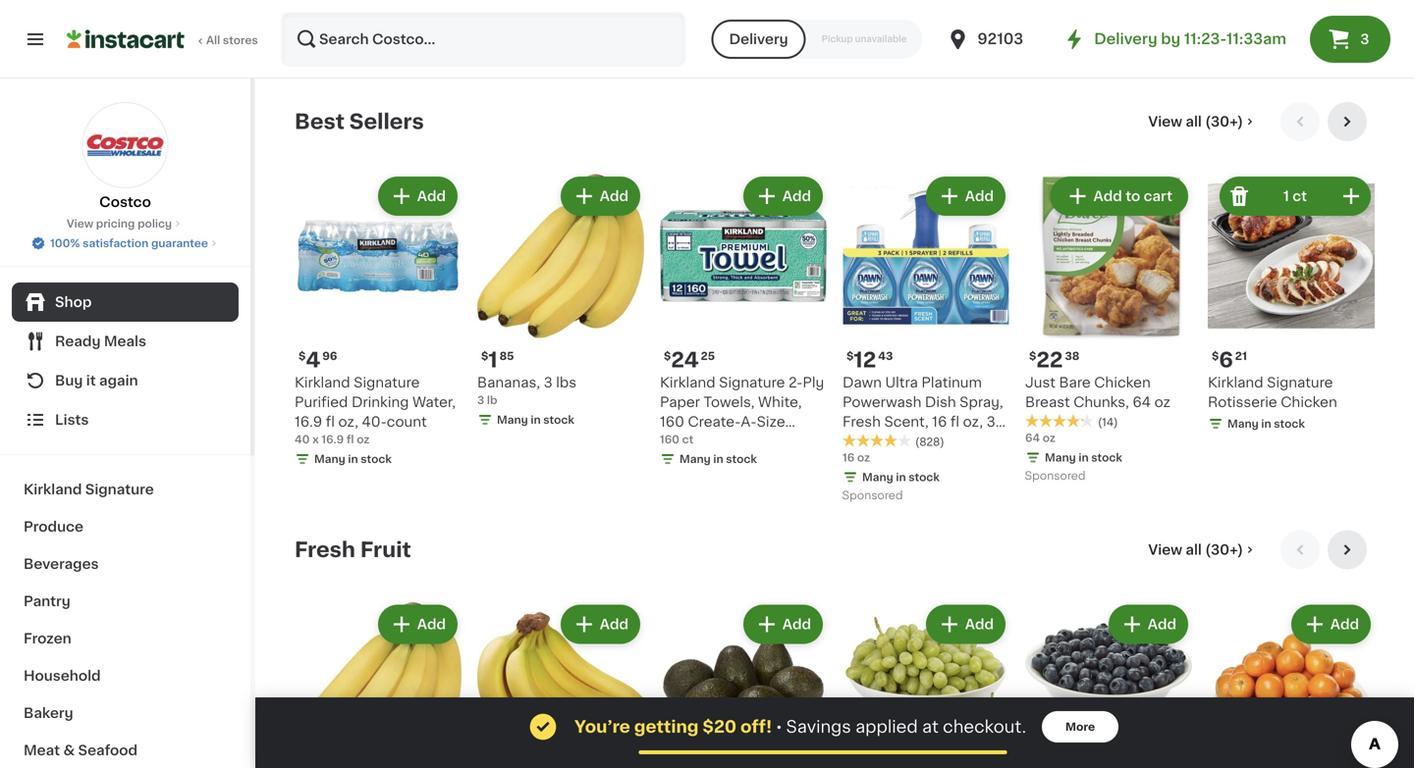 Task type: describe. For each thing, give the bounding box(es) containing it.
$ for 22
[[1029, 351, 1036, 362]]

24
[[671, 350, 699, 371]]

beverages link
[[12, 546, 239, 583]]

ultra
[[885, 376, 918, 390]]

beverages
[[24, 558, 99, 572]]

stock down the '(14)'
[[1091, 453, 1122, 464]]

25
[[701, 351, 715, 362]]

• savings applied at checkout.
[[776, 719, 1026, 736]]

all for best sellers
[[1186, 115, 1202, 129]]

ct inside kirkland signature 2-ply paper towels, white, 160 create-a-size sheets, 12 ct
[[733, 435, 747, 449]]

ready
[[55, 335, 101, 349]]

costco logo image
[[82, 102, 168, 189]]

stock down lbs
[[543, 415, 574, 426]]

increment quantity of kirkland signature rotisserie chicken image
[[1340, 185, 1363, 208]]

product group containing 1
[[477, 173, 644, 432]]

&
[[63, 744, 75, 758]]

lists link
[[12, 401, 239, 440]]

64 oz
[[1025, 433, 1056, 444]]

by
[[1161, 32, 1181, 46]]

oz, inside dawn ultra platinum powerwash dish spray, fresh scent, 16 fl oz, 3 ct
[[963, 415, 983, 429]]

product group containing 22
[[1025, 173, 1192, 488]]

16 inside dawn ultra platinum powerwash dish spray, fresh scent, 16 fl oz, 3 ct
[[932, 415, 947, 429]]

many in stock down x
[[314, 454, 392, 465]]

dish
[[925, 396, 956, 410]]

sponsored badge image for 12
[[843, 491, 902, 502]]

item carousel region containing best sellers
[[295, 102, 1375, 515]]

3 inside button
[[1360, 32, 1369, 46]]

all for fresh fruit
[[1186, 544, 1202, 557]]

1 vertical spatial fresh
[[295, 540, 355, 561]]

view inside view pricing policy link
[[67, 219, 93, 229]]

applied
[[855, 719, 918, 736]]

product group containing 4
[[295, 173, 462, 471]]

$ 12 43
[[847, 350, 893, 371]]

rotisserie
[[1208, 396, 1277, 410]]

$ for 6
[[1212, 351, 1219, 362]]

lb
[[487, 395, 497, 406]]

chicken inside just bare chicken breast chunks, 64 oz
[[1094, 376, 1151, 390]]

it
[[86, 374, 96, 388]]

bare
[[1059, 376, 1091, 390]]

3 button
[[1310, 16, 1391, 63]]

oz down powerwash
[[857, 453, 870, 464]]

signature for 2-
[[719, 376, 785, 390]]

ready meals
[[55, 335, 146, 349]]

costco
[[99, 195, 151, 209]]

dawn ultra platinum powerwash dish spray, fresh scent, 16 fl oz, 3 ct
[[843, 376, 1003, 449]]

guarantee
[[151, 238, 208, 249]]

11:33am
[[1227, 32, 1286, 46]]

size
[[757, 415, 785, 429]]

view all (30+) for fruit
[[1148, 544, 1243, 557]]

view for fresh fruit
[[1148, 544, 1182, 557]]

many down rotisserie
[[1228, 419, 1259, 430]]

create-
[[688, 415, 741, 429]]

1 horizontal spatial fl
[[347, 435, 354, 445]]

signature up produce link
[[85, 483, 154, 497]]

85
[[499, 351, 514, 362]]

chicken inside kirkland signature rotisserie chicken
[[1281, 396, 1337, 410]]

more
[[1066, 722, 1095, 733]]

service type group
[[711, 20, 923, 59]]

lists
[[55, 413, 89, 427]]

buy it again
[[55, 374, 138, 388]]

22
[[1036, 350, 1063, 371]]

38
[[1065, 351, 1080, 362]]

in down kirkland signature rotisserie chicken
[[1261, 419, 1271, 430]]

signature for rotisserie
[[1267, 376, 1333, 390]]

many in stock down 'sheets,'
[[680, 454, 757, 465]]

product group containing 12
[[843, 173, 1010, 507]]

0 horizontal spatial fl
[[326, 415, 335, 429]]

view pricing policy
[[67, 219, 172, 229]]

just bare chicken breast chunks, 64 oz
[[1025, 376, 1171, 410]]

(828)
[[915, 437, 944, 448]]

dawn
[[843, 376, 882, 390]]

kirkland for kirkland signature rotisserie chicken
[[1208, 376, 1263, 390]]

kirkland signature link
[[12, 471, 239, 509]]

add inside add to cart button
[[1094, 190, 1122, 203]]

platinum
[[922, 376, 982, 390]]

21
[[1235, 351, 1247, 362]]

pricing
[[96, 219, 135, 229]]

scent,
[[884, 415, 929, 429]]

main content containing best sellers
[[255, 79, 1414, 769]]

more button
[[1042, 712, 1119, 743]]

just
[[1025, 376, 1056, 390]]

2-
[[789, 376, 803, 390]]

$ 1 85
[[481, 350, 514, 371]]

kirkland for kirkland signature 2-ply paper towels, white, 160 create-a-size sheets, 12 ct
[[660, 376, 715, 390]]

92103
[[978, 32, 1023, 46]]

item carousel region containing fresh fruit
[[295, 531, 1375, 769]]

0 horizontal spatial 1
[[488, 350, 497, 371]]

$ 6 21
[[1212, 350, 1247, 371]]

many in stock down (828)
[[862, 472, 940, 483]]

0 vertical spatial 1
[[1283, 190, 1289, 203]]

bakery link
[[12, 695, 239, 733]]

signature for purified
[[354, 376, 420, 390]]

$ for 1
[[481, 351, 488, 362]]

delivery by 11:23-11:33am
[[1094, 32, 1286, 46]]

off!
[[740, 719, 772, 736]]

4
[[306, 350, 320, 371]]

40-
[[362, 415, 387, 429]]

towels,
[[704, 396, 755, 410]]

costco link
[[82, 102, 168, 212]]

stock down the a- at the right bottom of the page
[[726, 454, 757, 465]]

3 inside dawn ultra platinum powerwash dish spray, fresh scent, 16 fl oz, 3 ct
[[987, 415, 996, 429]]

drinking
[[352, 396, 409, 410]]

pantry
[[24, 595, 70, 609]]

1 horizontal spatial 12
[[854, 350, 876, 371]]

you're getting $20 off!
[[574, 719, 772, 736]]

160 ct
[[660, 435, 694, 445]]

$ 4 96
[[299, 350, 337, 371]]

stores
[[223, 35, 258, 46]]

chunks,
[[1074, 396, 1129, 410]]

many down the 16 oz on the right bottom of page
[[862, 472, 893, 483]]

spray,
[[960, 396, 1003, 410]]

product group containing 24
[[660, 173, 827, 471]]

meals
[[104, 335, 146, 349]]

add to cart
[[1094, 190, 1173, 203]]

view pricing policy link
[[67, 216, 184, 232]]

sellers
[[349, 111, 424, 132]]

many down x
[[314, 454, 345, 465]]

$ 22 38
[[1029, 350, 1080, 371]]

stock down (828)
[[909, 472, 940, 483]]

fresh inside dawn ultra platinum powerwash dish spray, fresh scent, 16 fl oz, 3 ct
[[843, 415, 881, 429]]

11:23-
[[1184, 32, 1227, 46]]

best
[[295, 111, 345, 132]]

kirkland for kirkland signature
[[24, 483, 82, 497]]

frozen
[[24, 632, 71, 646]]

delivery for delivery by 11:23-11:33am
[[1094, 32, 1157, 46]]

1 vertical spatial 16
[[843, 453, 855, 464]]

purified
[[295, 396, 348, 410]]

sponsored badge image for 22
[[1025, 471, 1085, 483]]

$ for 12
[[847, 351, 854, 362]]

water,
[[412, 396, 456, 410]]

100% satisfaction guarantee
[[50, 238, 208, 249]]



Task type: locate. For each thing, give the bounding box(es) containing it.
ready meals button
[[12, 322, 239, 361]]

in down chunks,
[[1079, 453, 1089, 464]]

fl down dish
[[951, 415, 960, 429]]

16 down powerwash
[[843, 453, 855, 464]]

product group containing 6
[[1208, 173, 1375, 436]]

oz, inside "kirkland signature purified drinking water, 16.9 fl oz, 40-count 40 x 16.9 fl oz"
[[338, 415, 358, 429]]

$ left the 96
[[299, 351, 306, 362]]

oz, down the spray,
[[963, 415, 983, 429]]

signature inside kirkland signature 2-ply paper towels, white, 160 create-a-size sheets, 12 ct
[[719, 376, 785, 390]]

1 all from the top
[[1186, 115, 1202, 129]]

2 view all (30+) from the top
[[1148, 544, 1243, 557]]

1 item carousel region from the top
[[295, 102, 1375, 515]]

$ left '21'
[[1212, 351, 1219, 362]]

produce link
[[12, 509, 239, 546]]

view all (30+) button for best sellers
[[1141, 102, 1265, 141]]

0 vertical spatial (30+)
[[1205, 115, 1243, 129]]

sponsored badge image down 64 oz
[[1025, 471, 1085, 483]]

kirkland signature purified drinking water, 16.9 fl oz, 40-count 40 x 16.9 fl oz
[[295, 376, 456, 445]]

0 horizontal spatial 64
[[1025, 433, 1040, 444]]

signature up the towels,
[[719, 376, 785, 390]]

160
[[660, 415, 684, 429], [660, 435, 680, 445]]

kirkland signature 2-ply paper towels, white, 160 create-a-size sheets, 12 ct
[[660, 376, 824, 449]]

0 horizontal spatial 12
[[715, 435, 729, 449]]

0 vertical spatial 16.9
[[295, 415, 322, 429]]

white,
[[758, 396, 802, 410]]

$ inside $ 1 85
[[481, 351, 488, 362]]

$ for 24
[[664, 351, 671, 362]]

in
[[531, 415, 541, 426], [1261, 419, 1271, 430], [1079, 453, 1089, 464], [348, 454, 358, 465], [713, 454, 723, 465], [896, 472, 906, 483]]

1 horizontal spatial fresh
[[843, 415, 881, 429]]

produce
[[24, 520, 83, 534]]

2 (30+) from the top
[[1205, 544, 1243, 557]]

stock
[[543, 415, 574, 426], [1274, 419, 1305, 430], [1091, 453, 1122, 464], [361, 454, 392, 465], [726, 454, 757, 465], [909, 472, 940, 483]]

bananas,
[[477, 376, 540, 390]]

4 $ from the left
[[847, 351, 854, 362]]

1 view all (30+) button from the top
[[1141, 102, 1265, 141]]

ct inside dawn ultra platinum powerwash dish spray, fresh scent, 16 fl oz, 3 ct
[[843, 435, 857, 449]]

meat & seafood
[[24, 744, 137, 758]]

all stores link
[[67, 12, 259, 67]]

1 horizontal spatial delivery
[[1094, 32, 1157, 46]]

kirkland inside kirkland signature rotisserie chicken
[[1208, 376, 1263, 390]]

ct down the a- at the right bottom of the page
[[733, 435, 747, 449]]

3
[[1360, 32, 1369, 46], [544, 376, 553, 390], [477, 395, 484, 406], [987, 415, 996, 429]]

0 horizontal spatial chicken
[[1094, 376, 1151, 390]]

2 160 from the top
[[660, 435, 680, 445]]

shop
[[55, 296, 92, 309]]

kirkland up rotisserie
[[1208, 376, 1263, 390]]

product group
[[295, 173, 462, 471], [477, 173, 644, 432], [660, 173, 827, 471], [843, 173, 1010, 507], [1025, 173, 1192, 488], [1208, 173, 1375, 436], [295, 602, 462, 769], [477, 602, 644, 769], [660, 602, 827, 769], [843, 602, 1010, 769], [1025, 602, 1192, 769], [1208, 602, 1375, 769]]

$ inside '$ 24 25'
[[664, 351, 671, 362]]

1 horizontal spatial oz,
[[963, 415, 983, 429]]

kirkland inside kirkland signature 2-ply paper towels, white, 160 create-a-size sheets, 12 ct
[[660, 376, 715, 390]]

many down lb
[[497, 415, 528, 426]]

16.9 right x
[[321, 435, 344, 445]]

many in stock down bananas, 3 lbs 3 lb
[[497, 415, 574, 426]]

0 horizontal spatial 16
[[843, 453, 855, 464]]

many down 'sheets,'
[[680, 454, 711, 465]]

item carousel region
[[295, 102, 1375, 515], [295, 531, 1375, 769]]

oz, left 40-
[[338, 415, 358, 429]]

ct left increment quantity of kirkland signature rotisserie chicken icon
[[1293, 190, 1307, 203]]

ct up the 16 oz on the right bottom of page
[[843, 435, 857, 449]]

at
[[922, 719, 939, 736]]

policy
[[138, 219, 172, 229]]

seafood
[[78, 744, 137, 758]]

(30+)
[[1205, 115, 1243, 129], [1205, 544, 1243, 557]]

2 $ from the left
[[481, 351, 488, 362]]

fl inside dawn ultra platinum powerwash dish spray, fresh scent, 16 fl oz, 3 ct
[[951, 415, 960, 429]]

chicken
[[1094, 376, 1151, 390], [1281, 396, 1337, 410]]

add button
[[380, 179, 456, 214], [562, 179, 638, 214], [745, 179, 821, 214], [928, 179, 1004, 214], [380, 607, 456, 643], [562, 607, 638, 643], [745, 607, 821, 643], [928, 607, 1004, 643], [1110, 607, 1186, 643], [1293, 607, 1369, 643]]

1 oz, from the left
[[338, 415, 358, 429]]

1 horizontal spatial sponsored badge image
[[1025, 471, 1085, 483]]

12 inside kirkland signature 2-ply paper towels, white, 160 create-a-size sheets, 12 ct
[[715, 435, 729, 449]]

100%
[[50, 238, 80, 249]]

in down bananas, 3 lbs 3 lb
[[531, 415, 541, 426]]

16 down dish
[[932, 415, 947, 429]]

oz,
[[338, 415, 358, 429], [963, 415, 983, 429]]

delivery button
[[711, 20, 806, 59]]

160 down paper
[[660, 435, 680, 445]]

5 $ from the left
[[1029, 351, 1036, 362]]

1 vertical spatial 12
[[715, 435, 729, 449]]

oz down breast
[[1043, 433, 1056, 444]]

2 view all (30+) button from the top
[[1141, 531, 1265, 570]]

sheets,
[[660, 435, 712, 449]]

kirkland inside kirkland signature link
[[24, 483, 82, 497]]

96
[[322, 351, 337, 362]]

1 vertical spatial view all (30+)
[[1148, 544, 1243, 557]]

64 right chunks,
[[1133, 396, 1151, 410]]

again
[[99, 374, 138, 388]]

oz right chunks,
[[1154, 396, 1171, 410]]

0 horizontal spatial delivery
[[729, 32, 788, 46]]

instacart logo image
[[67, 27, 185, 51]]

view all (30+)
[[1148, 115, 1243, 129], [1148, 544, 1243, 557]]

0 vertical spatial view
[[1148, 115, 1182, 129]]

2 oz, from the left
[[963, 415, 983, 429]]

★★★★★
[[1025, 415, 1094, 428], [1025, 415, 1094, 428], [843, 434, 911, 448], [843, 434, 911, 448]]

2 item carousel region from the top
[[295, 531, 1375, 769]]

$ inside $ 22 38
[[1029, 351, 1036, 362]]

43
[[878, 351, 893, 362]]

1 left the 85 on the left top of page
[[488, 350, 497, 371]]

160 inside kirkland signature 2-ply paper towels, white, 160 create-a-size sheets, 12 ct
[[660, 415, 684, 429]]

signature
[[354, 376, 420, 390], [719, 376, 785, 390], [1267, 376, 1333, 390], [85, 483, 154, 497]]

$20
[[703, 719, 737, 736]]

add to cart button
[[1052, 179, 1186, 214]]

0 vertical spatial 16
[[932, 415, 947, 429]]

household link
[[12, 658, 239, 695]]

in down create-
[[713, 454, 723, 465]]

12 down create-
[[715, 435, 729, 449]]

x
[[312, 435, 319, 445]]

fresh
[[843, 415, 881, 429], [295, 540, 355, 561]]

Search field
[[283, 14, 684, 65]]

1 ct
[[1283, 190, 1307, 203]]

delivery for delivery
[[729, 32, 788, 46]]

0 vertical spatial view all (30+)
[[1148, 115, 1243, 129]]

$ inside $ 6 21
[[1212, 351, 1219, 362]]

0 vertical spatial chicken
[[1094, 376, 1151, 390]]

0 vertical spatial sponsored badge image
[[1025, 471, 1085, 483]]

6 $ from the left
[[1212, 351, 1219, 362]]

0 vertical spatial 64
[[1133, 396, 1151, 410]]

0 horizontal spatial sponsored badge image
[[843, 491, 902, 502]]

fresh fruit
[[295, 540, 411, 561]]

1 vertical spatial 64
[[1025, 433, 1040, 444]]

64
[[1133, 396, 1151, 410], [1025, 433, 1040, 444]]

many in stock down the '(14)'
[[1045, 453, 1122, 464]]

view all (30+) button
[[1141, 102, 1265, 141], [1141, 531, 1265, 570]]

chicken up chunks,
[[1094, 376, 1151, 390]]

0 vertical spatial view all (30+) button
[[1141, 102, 1265, 141]]

0 vertical spatial 160
[[660, 415, 684, 429]]

many in stock down rotisserie
[[1228, 419, 1305, 430]]

6
[[1219, 350, 1233, 371]]

64 down breast
[[1025, 433, 1040, 444]]

(14)
[[1098, 417, 1118, 428]]

$ inside $ 4 96
[[299, 351, 306, 362]]

kirkland for kirkland signature purified drinking water, 16.9 fl oz, 40-count 40 x 16.9 fl oz
[[295, 376, 350, 390]]

16.9
[[295, 415, 322, 429], [321, 435, 344, 445]]

fl right x
[[347, 435, 354, 445]]

paper
[[660, 396, 700, 410]]

$ left the 85 on the left top of page
[[481, 351, 488, 362]]

2 horizontal spatial fl
[[951, 415, 960, 429]]

sponsored badge image down the 16 oz on the right bottom of page
[[843, 491, 902, 502]]

sponsored badge image
[[1025, 471, 1085, 483], [843, 491, 902, 502]]

$ 24 25
[[664, 350, 715, 371]]

treatment tracker modal dialog
[[255, 698, 1414, 769]]

many
[[497, 415, 528, 426], [1228, 419, 1259, 430], [1045, 453, 1076, 464], [314, 454, 345, 465], [680, 454, 711, 465], [862, 472, 893, 483]]

0 vertical spatial 12
[[854, 350, 876, 371]]

powerwash
[[843, 396, 922, 410]]

all stores
[[206, 35, 258, 46]]

to
[[1126, 190, 1140, 203]]

view all (30+) for sellers
[[1148, 115, 1243, 129]]

0 horizontal spatial fresh
[[295, 540, 355, 561]]

signature inside "kirkland signature purified drinking water, 16.9 fl oz, 40-count 40 x 16.9 fl oz"
[[354, 376, 420, 390]]

savings
[[786, 719, 851, 736]]

oz
[[1154, 396, 1171, 410], [1043, 433, 1056, 444], [357, 435, 370, 445], [857, 453, 870, 464]]

fresh down powerwash
[[843, 415, 881, 429]]

$ for 4
[[299, 351, 306, 362]]

1 horizontal spatial 16
[[932, 415, 947, 429]]

oz inside just bare chicken breast chunks, 64 oz
[[1154, 396, 1171, 410]]

1 vertical spatial 16.9
[[321, 435, 344, 445]]

ply
[[803, 376, 824, 390]]

1 horizontal spatial chicken
[[1281, 396, 1337, 410]]

view all (30+) button for fresh fruit
[[1141, 531, 1265, 570]]

1 vertical spatial (30+)
[[1205, 544, 1243, 557]]

(30+) for fresh fruit
[[1205, 544, 1243, 557]]

3 $ from the left
[[664, 351, 671, 362]]

$ up just
[[1029, 351, 1036, 362]]

signature up drinking
[[354, 376, 420, 390]]

pantry link
[[12, 583, 239, 621]]

1 vertical spatial sponsored badge image
[[843, 491, 902, 502]]

remove kirkland signature rotisserie chicken image
[[1228, 185, 1251, 208]]

stock down kirkland signature rotisserie chicken
[[1274, 419, 1305, 430]]

oz down 40-
[[357, 435, 370, 445]]

0 horizontal spatial oz,
[[338, 415, 358, 429]]

12 left 43
[[854, 350, 876, 371]]

add
[[417, 190, 446, 203], [600, 190, 629, 203], [782, 190, 811, 203], [965, 190, 994, 203], [1094, 190, 1122, 203], [417, 618, 446, 632], [600, 618, 629, 632], [782, 618, 811, 632], [965, 618, 994, 632], [1148, 618, 1176, 632], [1330, 618, 1359, 632]]

all
[[206, 35, 220, 46]]

fl down purified
[[326, 415, 335, 429]]

kirkland inside "kirkland signature purified drinking water, 16.9 fl oz, 40-count 40 x 16.9 fl oz"
[[295, 376, 350, 390]]

kirkland up produce
[[24, 483, 82, 497]]

(30+) for best sellers
[[1205, 115, 1243, 129]]

0 vertical spatial item carousel region
[[295, 102, 1375, 515]]

oz inside "kirkland signature purified drinking water, 16.9 fl oz, 40-count 40 x 16.9 fl oz"
[[357, 435, 370, 445]]

1 horizontal spatial 1
[[1283, 190, 1289, 203]]

100% satisfaction guarantee button
[[31, 232, 220, 251]]

$ up dawn
[[847, 351, 854, 362]]

in down scent,
[[896, 472, 906, 483]]

many down 64 oz
[[1045, 453, 1076, 464]]

1 160 from the top
[[660, 415, 684, 429]]

92103 button
[[946, 12, 1064, 67]]

64 inside just bare chicken breast chunks, 64 oz
[[1133, 396, 1151, 410]]

signature up rotisserie
[[1267, 376, 1333, 390]]

cart
[[1144, 190, 1173, 203]]

1 vertical spatial view all (30+) button
[[1141, 531, 1265, 570]]

best sellers
[[295, 111, 424, 132]]

ct down create-
[[682, 435, 694, 445]]

kirkland up purified
[[295, 376, 350, 390]]

1 vertical spatial all
[[1186, 544, 1202, 557]]

view
[[1148, 115, 1182, 129], [67, 219, 93, 229], [1148, 544, 1182, 557]]

1 view all (30+) from the top
[[1148, 115, 1243, 129]]

1 horizontal spatial 64
[[1133, 396, 1151, 410]]

1 right remove kirkland signature rotisserie chicken icon
[[1283, 190, 1289, 203]]

satisfaction
[[83, 238, 149, 249]]

1 vertical spatial 160
[[660, 435, 680, 445]]

1 vertical spatial 1
[[488, 350, 497, 371]]

signature inside kirkland signature rotisserie chicken
[[1267, 376, 1333, 390]]

delivery by 11:23-11:33am link
[[1063, 27, 1286, 51]]

None search field
[[281, 12, 686, 67]]

1 $ from the left
[[299, 351, 306, 362]]

bakery
[[24, 707, 73, 721]]

fresh left the fruit
[[295, 540, 355, 561]]

1 vertical spatial view
[[67, 219, 93, 229]]

ready meals link
[[12, 322, 239, 361]]

16 oz
[[843, 453, 870, 464]]

16.9 up the 40
[[295, 415, 322, 429]]

1 (30+) from the top
[[1205, 115, 1243, 129]]

main content
[[255, 79, 1414, 769]]

1 vertical spatial item carousel region
[[295, 531, 1375, 769]]

1 vertical spatial chicken
[[1281, 396, 1337, 410]]

in down "kirkland signature purified drinking water, 16.9 fl oz, 40-count 40 x 16.9 fl oz"
[[348, 454, 358, 465]]

fl
[[326, 415, 335, 429], [951, 415, 960, 429], [347, 435, 354, 445]]

stock down 40-
[[361, 454, 392, 465]]

breast
[[1025, 396, 1070, 410]]

chicken right rotisserie
[[1281, 396, 1337, 410]]

view for best sellers
[[1148, 115, 1182, 129]]

kirkland up paper
[[660, 376, 715, 390]]

0 vertical spatial fresh
[[843, 415, 881, 429]]

•
[[776, 720, 782, 735]]

delivery inside button
[[729, 32, 788, 46]]

2 all from the top
[[1186, 544, 1202, 557]]

2 vertical spatial view
[[1148, 544, 1182, 557]]

40
[[295, 435, 310, 445]]

lbs
[[556, 376, 577, 390]]

160 up 160 ct
[[660, 415, 684, 429]]

$ left 25
[[664, 351, 671, 362]]

0 vertical spatial all
[[1186, 115, 1202, 129]]

$ inside $ 12 43
[[847, 351, 854, 362]]



Task type: vqa. For each thing, say whether or not it's contained in the screenshot.
Meals
yes



